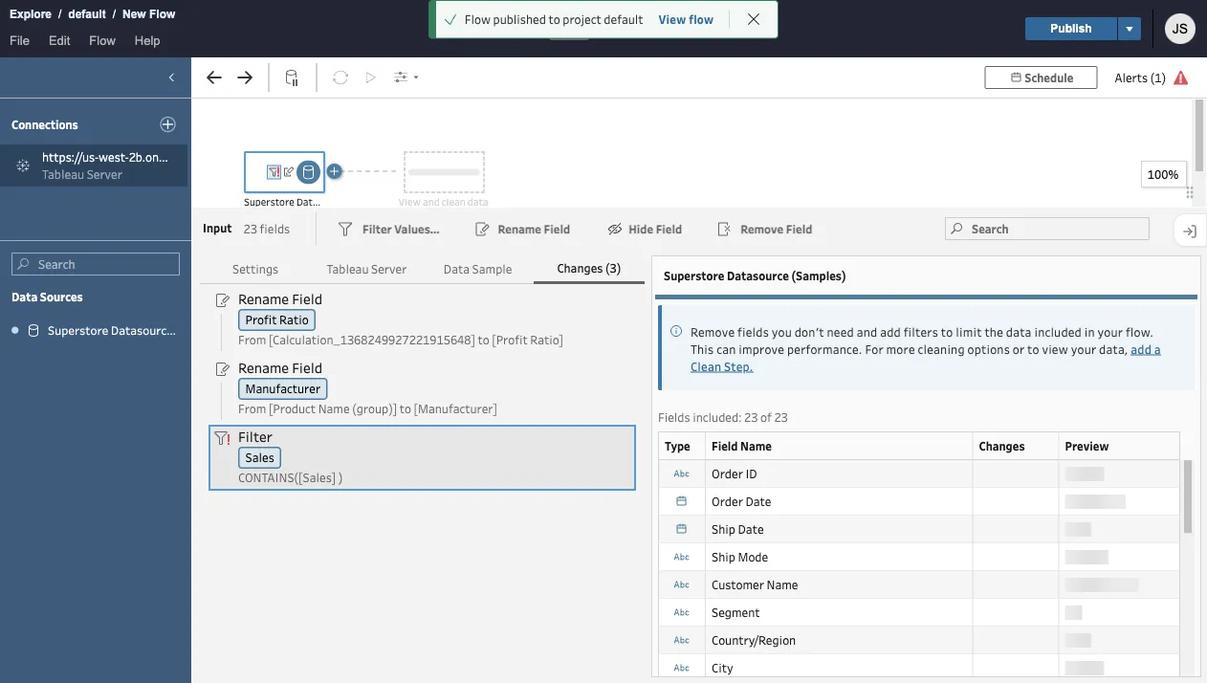 Task type: vqa. For each thing, say whether or not it's contained in the screenshot.
topmost (Samples)
yes



Task type: describe. For each thing, give the bounding box(es) containing it.
order for order date
[[712, 493, 743, 509]]

view
[[1043, 341, 1069, 357]]

field inside grid
[[712, 438, 738, 454]]

1 vertical spatial superstore
[[664, 268, 725, 283]]

or
[[1013, 341, 1025, 357]]

settings
[[233, 261, 279, 277]]

changes for changes (3)
[[557, 260, 603, 276]]

flow inside popup button
[[89, 33, 116, 47]]

date for order date
[[746, 493, 772, 509]]

ship mode row
[[658, 543, 1181, 572]]

ship for ship date
[[712, 521, 736, 537]]

default inside 'alert'
[[604, 11, 644, 27]]

field for rename field profit ratio from [calculation_1368249927221915648] to [profit ratio]
[[292, 289, 323, 308]]

2 vertical spatial superstore datasource (samples)
[[48, 323, 230, 338]]

published
[[493, 11, 546, 27]]

from inside rename field profit ratio from [calculation_1368249927221915648] to [profit ratio]
[[238, 332, 266, 347]]

a
[[1155, 341, 1162, 357]]

data inside remove fields you don't need and add filters to limit the data included in your flow. this can improve performance. for more cleaning options or to view your data,
[[1007, 324, 1032, 340]]

ship mode
[[712, 549, 769, 565]]

flow published to project default
[[465, 11, 644, 27]]

cleaning
[[918, 341, 965, 357]]

order for order id
[[712, 466, 743, 481]]

flow left flow
[[634, 20, 666, 37]]

don't
[[795, 324, 825, 340]]

publish
[[1051, 22, 1093, 35]]

date for ship date
[[738, 521, 764, 537]]

[profit
[[492, 332, 528, 347]]

row group inside grid
[[658, 459, 1181, 683]]

flow button
[[80, 29, 125, 57]]

remove fields you don't need and add filters to limit the data included in your flow. this can improve performance. for more cleaning options or to view your data,
[[691, 324, 1154, 357]]

add a clean step.
[[691, 341, 1162, 374]]

filters
[[904, 324, 939, 340]]

connections
[[11, 117, 78, 132]]

add inside remove fields you don't need and add filters to limit the data included in your flow. this can improve performance. for more cleaning options or to view your data,
[[881, 324, 901, 340]]

contains([sales]
[[238, 469, 336, 485]]

profit
[[245, 312, 277, 328]]

mode
[[738, 549, 769, 565]]

fields included: 23 of 23
[[658, 410, 788, 425]]

flow.
[[1126, 324, 1154, 340]]

to inside rename field manufacturer from [product name (group)] to [manufacturer]
[[400, 400, 412, 416]]

flow inside 'alert'
[[465, 11, 491, 27]]

field for rename field manufacturer from [product name (group)] to [manufacturer]
[[292, 358, 323, 377]]

1 horizontal spatial 23
[[745, 410, 758, 425]]

0 horizontal spatial new
[[123, 8, 146, 21]]

new flow link
[[122, 5, 176, 24]]

explore / default / new flow
[[10, 8, 175, 21]]

sources
[[40, 289, 83, 304]]

this
[[691, 341, 714, 357]]

1 horizontal spatial new
[[599, 20, 630, 37]]

(group)]
[[352, 400, 397, 416]]

input
[[203, 220, 232, 235]]

help button
[[125, 29, 170, 57]]

order date
[[712, 493, 772, 509]]

need
[[827, 324, 855, 340]]

id
[[746, 466, 758, 481]]

customer name
[[712, 577, 799, 592]]

[calculation_1368249927221915648]
[[269, 332, 476, 347]]

segment
[[712, 604, 760, 620]]

view for view flow
[[659, 11, 687, 27]]

changes (3)
[[557, 260, 621, 276]]

data sample
[[444, 261, 512, 277]]

1 / from the left
[[58, 8, 62, 21]]

city
[[712, 660, 734, 676]]

0 horizontal spatial default
[[68, 8, 106, 21]]

more
[[887, 341, 916, 357]]

name for customer
[[767, 577, 799, 592]]

data for data sample
[[444, 261, 470, 277]]

explore link
[[9, 5, 53, 24]]

[manufacturer]
[[414, 400, 498, 416]]

manufacturer
[[245, 381, 321, 397]]

ship for ship mode
[[712, 549, 736, 565]]

js button
[[1166, 13, 1196, 44]]

preview
[[1066, 438, 1110, 454]]

success image
[[444, 12, 457, 26]]

options
[[968, 341, 1011, 357]]

in
[[1085, 324, 1096, 340]]

Search text field
[[11, 253, 180, 276]]

ship date
[[712, 521, 764, 537]]

0 horizontal spatial superstore
[[48, 323, 108, 338]]

to inside flow published to project default 'alert'
[[549, 11, 561, 27]]

fields for 23
[[260, 221, 290, 236]]

name inside rename field manufacturer from [product name (group)] to [manufacturer]
[[318, 400, 350, 416]]

new flow
[[599, 20, 666, 37]]

improve
[[739, 341, 785, 357]]

of
[[761, 410, 772, 425]]

rename field profit ratio from [calculation_1368249927221915648] to [profit ratio]
[[238, 289, 564, 347]]

city row
[[658, 654, 1181, 683]]

clean
[[691, 358, 722, 374]]

1 vertical spatial tableau server
[[327, 261, 407, 277]]

1 vertical spatial your
[[1072, 341, 1097, 357]]

and inside remove fields you don't need and add filters to limit the data included in your flow. this can improve performance. for more cleaning options or to view your data,
[[857, 324, 878, 340]]

0 horizontal spatial tableau server
[[42, 166, 122, 182]]

publish button
[[1026, 17, 1118, 40]]

fields for remove
[[738, 324, 769, 340]]

to inside rename field profit ratio from [calculation_1368249927221915648] to [profit ratio]
[[478, 332, 490, 347]]

(1)
[[1151, 69, 1167, 85]]

from inside rename field manufacturer from [product name (group)] to [manufacturer]
[[238, 400, 266, 416]]

sample
[[472, 261, 512, 277]]

info image
[[670, 324, 683, 338]]



Task type: locate. For each thing, give the bounding box(es) containing it.
default link
[[67, 5, 107, 24]]

1 vertical spatial tableau
[[327, 261, 369, 277]]

fields up "settings"
[[260, 221, 290, 236]]

clean
[[442, 195, 466, 209]]

superstore datasource (samples) up 23 fields
[[244, 195, 396, 209]]

0 vertical spatial datasource
[[297, 195, 348, 209]]

add up more at the right of the page
[[881, 324, 901, 340]]

sales
[[245, 450, 274, 466]]

name up id
[[741, 438, 772, 454]]

field down fields included: 23 of 23
[[712, 438, 738, 454]]

0 vertical spatial from
[[238, 332, 266, 347]]

1 vertical spatial add
[[1131, 341, 1152, 357]]

explore
[[10, 8, 52, 21]]

your down in
[[1072, 341, 1097, 357]]

draft
[[557, 22, 582, 35]]

0 horizontal spatial superstore datasource (samples)
[[48, 323, 230, 338]]

2 rename from the top
[[238, 358, 289, 377]]

view for view and clean data
[[399, 195, 421, 209]]

order left id
[[712, 466, 743, 481]]

changes left (3)
[[557, 260, 603, 276]]

flow
[[149, 8, 175, 21], [465, 11, 491, 27], [634, 20, 666, 37], [89, 33, 116, 47]]

/ up edit
[[58, 8, 62, 21]]

1 horizontal spatial fields
[[738, 324, 769, 340]]

flow down "explore / default / new flow"
[[89, 33, 116, 47]]

flow right success image
[[465, 11, 491, 27]]

superstore datasource (samples)
[[244, 195, 396, 209], [664, 268, 847, 283], [48, 323, 230, 338]]

0 vertical spatial field
[[292, 289, 323, 308]]

1 order from the top
[[712, 466, 743, 481]]

fields inside remove fields you don't need and add filters to limit the data included in your flow. this can improve performance. for more cleaning options or to view your data,
[[738, 324, 769, 340]]

2 horizontal spatial (samples)
[[792, 268, 847, 283]]

filter sales contains([sales] )
[[238, 427, 343, 485]]

1 rename from the top
[[238, 289, 289, 308]]

0 horizontal spatial /
[[58, 8, 62, 21]]

/
[[58, 8, 62, 21], [113, 8, 116, 21]]

1 vertical spatial name
[[741, 438, 772, 454]]

(3)
[[606, 260, 621, 276]]

ratio
[[280, 312, 309, 328]]

country/region
[[712, 632, 796, 648]]

1 horizontal spatial data
[[444, 261, 470, 277]]

view left flow
[[659, 11, 687, 27]]

1 vertical spatial from
[[238, 400, 266, 416]]

1 horizontal spatial datasource
[[297, 195, 348, 209]]

field inside rename field manufacturer from [product name (group)] to [manufacturer]
[[292, 358, 323, 377]]

2 horizontal spatial superstore datasource (samples)
[[664, 268, 847, 283]]

from up filter at the left bottom of page
[[238, 400, 266, 416]]

)
[[339, 469, 343, 485]]

0 horizontal spatial your
[[1072, 341, 1097, 357]]

schedule
[[1025, 70, 1074, 85]]

0 horizontal spatial changes
[[557, 260, 603, 276]]

rename up manufacturer
[[238, 358, 289, 377]]

default up flow popup button in the top left of the page
[[68, 8, 106, 21]]

0 horizontal spatial data
[[468, 195, 489, 209]]

included:
[[693, 410, 742, 425]]

1 horizontal spatial superstore datasource (samples)
[[244, 195, 396, 209]]

23
[[244, 221, 257, 236], [745, 410, 758, 425], [775, 410, 788, 425]]

cell inside 'city' "row"
[[974, 655, 1060, 682]]

changes for changes
[[980, 438, 1025, 454]]

0 vertical spatial (samples)
[[350, 195, 396, 209]]

23 left of
[[745, 410, 758, 425]]

country/region row
[[658, 626, 1181, 656]]

step.
[[725, 358, 754, 374]]

1 vertical spatial view
[[399, 195, 421, 209]]

row group
[[658, 459, 1181, 683]]

type
[[665, 438, 691, 454]]

1 vertical spatial datasource
[[727, 268, 789, 283]]

1 from from the top
[[238, 332, 266, 347]]

customer
[[712, 577, 765, 592]]

fields
[[658, 410, 691, 425]]

tableau down the connections
[[42, 166, 84, 182]]

1 vertical spatial changes
[[980, 438, 1025, 454]]

1 horizontal spatial add
[[1131, 341, 1152, 357]]

superstore up info image
[[664, 268, 725, 283]]

2 vertical spatial name
[[767, 577, 799, 592]]

server up rename field profit ratio from [calculation_1368249927221915648] to [profit ratio]
[[371, 261, 407, 277]]

for
[[866, 341, 884, 357]]

the
[[985, 324, 1004, 340]]

server
[[87, 166, 122, 182], [371, 261, 407, 277]]

0 vertical spatial server
[[87, 166, 122, 182]]

superstore down sources
[[48, 323, 108, 338]]

data left sample
[[444, 261, 470, 277]]

field
[[292, 289, 323, 308], [292, 358, 323, 377], [712, 438, 738, 454]]

data left sources
[[11, 289, 38, 304]]

file
[[10, 33, 30, 47]]

rename for rename field profit ratio from [calculation_1368249927221915648] to [profit ratio]
[[238, 289, 289, 308]]

to right or
[[1028, 341, 1040, 357]]

flow published to project default alert
[[465, 11, 644, 28]]

date up mode
[[738, 521, 764, 537]]

data up or
[[1007, 324, 1032, 340]]

your
[[1098, 324, 1124, 340], [1072, 341, 1097, 357]]

1 horizontal spatial default
[[604, 11, 644, 27]]

you
[[772, 324, 792, 340]]

datasource
[[297, 195, 348, 209], [727, 268, 789, 283], [111, 323, 173, 338]]

view left clean
[[399, 195, 421, 209]]

2 ship from the top
[[712, 549, 736, 565]]

rename field manufacturer from [product name (group)] to [manufacturer]
[[238, 358, 498, 416]]

view and clean data
[[399, 195, 489, 209]]

new right draft
[[599, 20, 630, 37]]

from
[[238, 332, 266, 347], [238, 400, 266, 416]]

0 vertical spatial superstore datasource (samples)
[[244, 195, 396, 209]]

1 vertical spatial field
[[292, 358, 323, 377]]

1 horizontal spatial and
[[857, 324, 878, 340]]

rename inside rename field manufacturer from [product name (group)] to [manufacturer]
[[238, 358, 289, 377]]

changes left preview
[[980, 438, 1025, 454]]

2 vertical spatial superstore
[[48, 323, 108, 338]]

superstore datasource (samples) up you
[[664, 268, 847, 283]]

1 horizontal spatial superstore
[[244, 195, 295, 209]]

(samples) left the profit
[[176, 323, 230, 338]]

from down the profit
[[238, 332, 266, 347]]

order date row
[[658, 487, 1181, 517]]

1 vertical spatial fields
[[738, 324, 769, 340]]

data sources
[[11, 289, 83, 304]]

view flow link
[[658, 11, 715, 28]]

add inside add a clean step.
[[1131, 341, 1152, 357]]

[product
[[269, 400, 316, 416]]

(samples) left view and clean data
[[350, 195, 396, 209]]

ship date row
[[658, 515, 1181, 545]]

0 vertical spatial fields
[[260, 221, 290, 236]]

date down id
[[746, 493, 772, 509]]

2 / from the left
[[113, 8, 116, 21]]

included
[[1035, 324, 1082, 340]]

rename up the profit
[[238, 289, 289, 308]]

1 vertical spatial order
[[712, 493, 743, 509]]

new up help
[[123, 8, 146, 21]]

remove
[[691, 324, 735, 340]]

1 horizontal spatial your
[[1098, 324, 1124, 340]]

name
[[318, 400, 350, 416], [741, 438, 772, 454], [767, 577, 799, 592]]

0 vertical spatial order
[[712, 466, 743, 481]]

schedule button
[[985, 66, 1098, 89]]

0 vertical spatial data
[[468, 195, 489, 209]]

fields up improve
[[738, 324, 769, 340]]

and left clean
[[423, 195, 440, 209]]

rename for rename field manufacturer from [product name (group)] to [manufacturer]
[[238, 358, 289, 377]]

/ right default link
[[113, 8, 116, 21]]

to
[[549, 11, 561, 27], [942, 324, 954, 340], [478, 332, 490, 347], [1028, 341, 1040, 357], [400, 400, 412, 416]]

name inside row
[[767, 577, 799, 592]]

order id
[[712, 466, 758, 481]]

tableau up rename field profit ratio from [calculation_1368249927221915648] to [profit ratio]
[[327, 261, 369, 277]]

0 vertical spatial rename
[[238, 289, 289, 308]]

ship inside row
[[712, 549, 736, 565]]

1 horizontal spatial view
[[659, 11, 687, 27]]

1 vertical spatial server
[[371, 261, 407, 277]]

0 horizontal spatial and
[[423, 195, 440, 209]]

alerts (1)
[[1115, 69, 1167, 85]]

0 vertical spatial tableau
[[42, 166, 84, 182]]

ship
[[712, 521, 736, 537], [712, 549, 736, 565]]

grid containing order id
[[658, 432, 1195, 683]]

to right (group)]
[[400, 400, 412, 416]]

cell
[[974, 655, 1060, 682]]

rename inside rename field profit ratio from [calculation_1368249927221915648] to [profit ratio]
[[238, 289, 289, 308]]

2 order from the top
[[712, 493, 743, 509]]

data
[[468, 195, 489, 209], [1007, 324, 1032, 340]]

0 horizontal spatial tableau
[[42, 166, 84, 182]]

superstore up 23 fields
[[244, 195, 295, 209]]

1 horizontal spatial tableau server
[[327, 261, 407, 277]]

0 vertical spatial superstore
[[244, 195, 295, 209]]

add left a
[[1131, 341, 1152, 357]]

name for field
[[741, 438, 772, 454]]

0 horizontal spatial datasource
[[111, 323, 173, 338]]

date
[[746, 493, 772, 509], [738, 521, 764, 537]]

default right project
[[604, 11, 644, 27]]

23 fields
[[244, 221, 290, 236]]

1 horizontal spatial server
[[371, 261, 407, 277]]

tableau server up rename field profit ratio from [calculation_1368249927221915648] to [profit ratio]
[[327, 261, 407, 277]]

1 vertical spatial (samples)
[[792, 268, 847, 283]]

superstore
[[244, 195, 295, 209], [664, 268, 725, 283], [48, 323, 108, 338]]

1 horizontal spatial (samples)
[[350, 195, 396, 209]]

your up data,
[[1098, 324, 1124, 340]]

0 vertical spatial date
[[746, 493, 772, 509]]

to left project
[[549, 11, 561, 27]]

edit
[[49, 33, 70, 47]]

alerts
[[1115, 69, 1149, 85]]

0 vertical spatial add
[[881, 324, 901, 340]]

project
[[563, 11, 602, 27]]

name left (group)]
[[318, 400, 350, 416]]

order id row
[[658, 459, 1181, 489]]

0 vertical spatial changes
[[557, 260, 603, 276]]

order
[[712, 466, 743, 481], [712, 493, 743, 509]]

ship inside row
[[712, 521, 736, 537]]

default
[[68, 8, 106, 21], [604, 11, 644, 27]]

2 vertical spatial field
[[712, 438, 738, 454]]

file button
[[0, 29, 39, 57]]

filter
[[238, 427, 273, 446]]

server up search text box
[[87, 166, 122, 182]]

0 horizontal spatial view
[[399, 195, 421, 209]]

to up cleaning
[[942, 324, 954, 340]]

edit button
[[39, 29, 80, 57]]

1 horizontal spatial data
[[1007, 324, 1032, 340]]

and up for
[[857, 324, 878, 340]]

fields
[[260, 221, 290, 236], [738, 324, 769, 340]]

data,
[[1100, 341, 1129, 357]]

ratio]
[[531, 332, 564, 347]]

1 vertical spatial date
[[738, 521, 764, 537]]

0 horizontal spatial 23
[[244, 221, 257, 236]]

(samples) up don't
[[792, 268, 847, 283]]

performance.
[[788, 341, 863, 357]]

1 vertical spatial data
[[11, 289, 38, 304]]

0 horizontal spatial server
[[87, 166, 122, 182]]

0 vertical spatial ship
[[712, 521, 736, 537]]

row group containing order id
[[658, 459, 1181, 683]]

data for data sources
[[11, 289, 38, 304]]

0 vertical spatial data
[[444, 261, 470, 277]]

can
[[717, 341, 736, 357]]

1 vertical spatial superstore datasource (samples)
[[664, 268, 847, 283]]

grid
[[658, 432, 1195, 683]]

data right clean
[[468, 195, 489, 209]]

2 from from the top
[[238, 400, 266, 416]]

1 horizontal spatial changes
[[980, 438, 1025, 454]]

0 vertical spatial your
[[1098, 324, 1124, 340]]

field up "ratio"
[[292, 289, 323, 308]]

tableau server down the connections
[[42, 166, 122, 182]]

0 horizontal spatial (samples)
[[176, 323, 230, 338]]

superstore datasource (samples) down search text box
[[48, 323, 230, 338]]

2 vertical spatial (samples)
[[176, 323, 230, 338]]

(samples)
[[350, 195, 396, 209], [792, 268, 847, 283], [176, 323, 230, 338]]

0 horizontal spatial data
[[11, 289, 38, 304]]

0 vertical spatial name
[[318, 400, 350, 416]]

0 horizontal spatial fields
[[260, 221, 290, 236]]

1 horizontal spatial tableau
[[327, 261, 369, 277]]

2 horizontal spatial 23
[[775, 410, 788, 425]]

2 vertical spatial datasource
[[111, 323, 173, 338]]

0 vertical spatial view
[[659, 11, 687, 27]]

23 right input
[[244, 221, 257, 236]]

js
[[1173, 21, 1189, 36]]

tableau server
[[42, 166, 122, 182], [327, 261, 407, 277]]

segment row
[[658, 598, 1181, 628]]

field name
[[712, 438, 772, 454]]

field up manufacturer
[[292, 358, 323, 377]]

ship left mode
[[712, 549, 736, 565]]

1 vertical spatial ship
[[712, 549, 736, 565]]

limit
[[956, 324, 983, 340]]

view
[[659, 11, 687, 27], [399, 195, 421, 209]]

1 ship from the top
[[712, 521, 736, 537]]

flow up help
[[149, 8, 175, 21]]

flow
[[689, 11, 714, 27]]

ship up ship mode
[[712, 521, 736, 537]]

field inside rename field profit ratio from [calculation_1368249927221915648] to [profit ratio]
[[292, 289, 323, 308]]

to left [profit
[[478, 332, 490, 347]]

0 vertical spatial and
[[423, 195, 440, 209]]

1 vertical spatial data
[[1007, 324, 1032, 340]]

add connection image
[[160, 116, 176, 133]]

customer name row
[[658, 570, 1181, 600]]

1 horizontal spatial /
[[113, 8, 116, 21]]

rename
[[238, 289, 289, 308], [238, 358, 289, 377]]

0 vertical spatial tableau server
[[42, 166, 122, 182]]

name down mode
[[767, 577, 799, 592]]

1 vertical spatial and
[[857, 324, 878, 340]]

1 vertical spatial rename
[[238, 358, 289, 377]]

23 right of
[[775, 410, 788, 425]]

view flow
[[659, 11, 714, 27]]

order down the order id
[[712, 493, 743, 509]]

2 horizontal spatial datasource
[[727, 268, 789, 283]]

2 horizontal spatial superstore
[[664, 268, 725, 283]]

Search text field
[[946, 217, 1150, 240]]

0 horizontal spatial add
[[881, 324, 901, 340]]

help
[[135, 33, 160, 47]]



